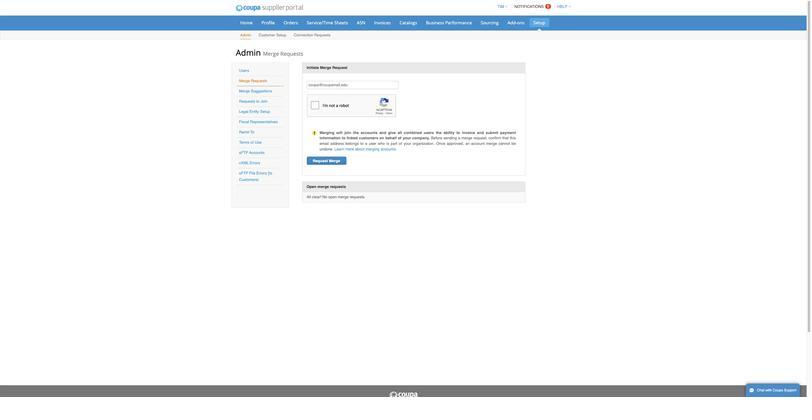 Task type: describe. For each thing, give the bounding box(es) containing it.
with
[[766, 389, 772, 393]]

2 the from the left
[[436, 131, 442, 135]]

to inside before sending a merge request, confirm that this email address belongs to a user who is part of your organization. once approved, an account merge cannot be undone.
[[360, 142, 364, 146]]

0 vertical spatial coupa supplier portal image
[[231, 1, 307, 16]]

suggestions
[[251, 89, 272, 93]]

admin link
[[240, 32, 251, 39]]

an
[[465, 142, 470, 146]]

catalogs
[[400, 20, 417, 26]]

terms of use
[[239, 140, 262, 145]]

organization.
[[413, 142, 435, 146]]

join
[[344, 131, 351, 135]]

service/time sheets link
[[303, 18, 352, 27]]

0 vertical spatial errors
[[250, 161, 260, 165]]

accounts
[[249, 151, 265, 155]]

sftp accounts
[[239, 151, 265, 155]]

(to
[[268, 171, 272, 176]]

account
[[471, 142, 485, 146]]

catalogs link
[[396, 18, 421, 27]]

fiscal
[[239, 120, 249, 124]]

part
[[391, 142, 397, 146]]

to right 'ability'
[[457, 131, 460, 135]]

invoice
[[462, 131, 475, 135]]

who
[[378, 142, 385, 146]]

add-ons
[[508, 20, 525, 26]]

merging will join the accounts and give all combined users the ability to invoice and submit payment information to linked customers on behalf of your company.
[[320, 131, 516, 141]]

merge right open
[[338, 195, 349, 200]]

0
[[547, 4, 549, 9]]

give
[[388, 131, 396, 135]]

sheets
[[334, 20, 348, 26]]

0 horizontal spatial a
[[365, 142, 367, 146]]

requests to join
[[239, 99, 268, 104]]

customers)
[[239, 178, 259, 182]]

is
[[387, 142, 389, 146]]

to down join
[[342, 136, 345, 141]]

information
[[320, 136, 341, 141]]

business performance link
[[422, 18, 476, 27]]

requests up "legal"
[[239, 99, 255, 104]]

help
[[557, 4, 567, 9]]

asn
[[357, 20, 365, 26]]

merge requests link
[[239, 79, 267, 83]]

merge down confirm
[[486, 142, 497, 146]]

ability
[[444, 131, 455, 135]]

to left join
[[256, 99, 259, 104]]

company.
[[412, 136, 430, 141]]

learn more about merging accounts.
[[335, 147, 397, 152]]

tim link
[[495, 4, 508, 9]]

sftp file errors (to customers)
[[239, 171, 272, 182]]

open merge requests
[[307, 185, 346, 189]]

your inside merging will join the accounts and give all combined users the ability to invoice and submit payment information to linked customers on behalf of your company.
[[403, 136, 411, 141]]

email
[[320, 142, 329, 146]]

initiate
[[307, 66, 319, 70]]

users
[[239, 68, 249, 73]]

be
[[512, 142, 516, 146]]

chat
[[757, 389, 765, 393]]

confirm
[[489, 136, 501, 141]]

sourcing link
[[477, 18, 503, 27]]

requests to join link
[[239, 99, 268, 104]]

service/time sheets
[[307, 20, 348, 26]]

accounts.
[[381, 147, 397, 152]]

chat with coupa support button
[[746, 384, 800, 398]]

merge suggestions link
[[239, 89, 272, 93]]

more
[[345, 147, 354, 152]]

users
[[424, 131, 434, 135]]

clear!
[[312, 195, 321, 200]]

that
[[502, 136, 509, 141]]

address
[[330, 142, 344, 146]]

1 the from the left
[[353, 131, 359, 135]]

ons
[[517, 20, 525, 26]]

orders
[[284, 20, 298, 26]]

customer setup
[[259, 33, 286, 37]]

on
[[380, 136, 384, 141]]

learn more about merging accounts. link
[[335, 147, 397, 152]]

merge suggestions
[[239, 89, 272, 93]]

about
[[355, 147, 365, 152]]

merge for initiate
[[320, 66, 331, 70]]

fiscal representatives
[[239, 120, 278, 124]]

users link
[[239, 68, 249, 73]]

1 and from the left
[[379, 131, 386, 135]]

merge down users
[[239, 79, 250, 83]]

your inside before sending a merge request, confirm that this email address belongs to a user who is part of your organization. once approved, an account merge cannot be undone.
[[404, 142, 411, 146]]

add-ons link
[[504, 18, 529, 27]]

no
[[322, 195, 327, 200]]

before
[[431, 136, 442, 141]]

coupa@coupamail.edu text field
[[307, 81, 398, 89]]

request merge button
[[307, 157, 346, 165]]

0 vertical spatial a
[[458, 136, 460, 141]]

all clear! no open merge requests.
[[307, 195, 366, 200]]

requests inside admin merge requests
[[280, 50, 303, 57]]

will
[[336, 131, 343, 135]]

learn
[[335, 147, 344, 152]]

user
[[369, 142, 376, 146]]



Task type: locate. For each thing, give the bounding box(es) containing it.
this
[[510, 136, 516, 141]]

invoices link
[[370, 18, 395, 27]]

2 sftp from the top
[[239, 171, 248, 176]]

1 horizontal spatial the
[[436, 131, 442, 135]]

cxml
[[239, 161, 249, 165]]

notifications 0
[[515, 4, 549, 9]]

2 vertical spatial setup
[[260, 110, 270, 114]]

setup link
[[530, 18, 549, 27]]

sftp inside sftp file errors (to customers)
[[239, 171, 248, 176]]

requests down service/time
[[314, 33, 330, 37]]

2 horizontal spatial setup
[[534, 20, 545, 26]]

help link
[[555, 4, 571, 9]]

belongs
[[346, 142, 359, 146]]

merge down 'merge requests'
[[239, 89, 250, 93]]

business performance
[[426, 20, 472, 26]]

cxml errors link
[[239, 161, 260, 165]]

0 horizontal spatial setup
[[260, 110, 270, 114]]

connection requests
[[294, 33, 330, 37]]

combined
[[404, 131, 422, 135]]

request inside button
[[313, 159, 328, 163]]

request,
[[474, 136, 487, 141]]

setup
[[534, 20, 545, 26], [276, 33, 286, 37], [260, 110, 270, 114]]

a up learn more about merging accounts.
[[365, 142, 367, 146]]

of
[[398, 136, 402, 141], [251, 140, 254, 145], [399, 142, 402, 146]]

before sending a merge request, confirm that this email address belongs to a user who is part of your organization. once approved, an account merge cannot be undone.
[[320, 136, 516, 152]]

admin for admin
[[240, 33, 251, 37]]

orders link
[[280, 18, 302, 27]]

errors left (to
[[256, 171, 267, 176]]

accounts
[[361, 131, 378, 135]]

merge requests
[[239, 79, 267, 83]]

sftp accounts link
[[239, 151, 265, 155]]

sourcing
[[481, 20, 499, 26]]

admin down home link
[[240, 33, 251, 37]]

asn link
[[353, 18, 369, 27]]

admin for admin merge requests
[[236, 47, 261, 58]]

chat with coupa support
[[757, 389, 797, 393]]

notifications
[[515, 4, 544, 9]]

sending
[[444, 136, 457, 141]]

admin
[[240, 33, 251, 37], [236, 47, 261, 58]]

join
[[261, 99, 268, 104]]

a up approved,
[[458, 136, 460, 141]]

errors down the accounts on the top left
[[250, 161, 260, 165]]

errors inside sftp file errors (to customers)
[[256, 171, 267, 176]]

payment
[[500, 131, 516, 135]]

merge down customer setup link
[[263, 50, 279, 57]]

navigation containing notifications 0
[[495, 1, 571, 12]]

customers
[[359, 136, 378, 141]]

sftp up cxml on the top of page
[[239, 151, 248, 155]]

sftp up the "customers)"
[[239, 171, 248, 176]]

support
[[784, 389, 797, 393]]

setup right customer
[[276, 33, 286, 37]]

0 vertical spatial sftp
[[239, 151, 248, 155]]

1 vertical spatial coupa supplier portal image
[[389, 392, 418, 398]]

remit-to link
[[239, 130, 254, 135]]

representatives
[[250, 120, 278, 124]]

0 vertical spatial request
[[332, 66, 347, 70]]

navigation
[[495, 1, 571, 12]]

merging
[[320, 131, 334, 135]]

0 vertical spatial setup
[[534, 20, 545, 26]]

1 horizontal spatial coupa supplier portal image
[[389, 392, 418, 398]]

sftp for sftp file errors (to customers)
[[239, 171, 248, 176]]

the up linked
[[353, 131, 359, 135]]

home link
[[236, 18, 257, 27]]

1 horizontal spatial setup
[[276, 33, 286, 37]]

tim
[[498, 4, 504, 9]]

admin down admin link on the left
[[236, 47, 261, 58]]

connection requests link
[[294, 32, 331, 39]]

0 horizontal spatial coupa supplier portal image
[[231, 1, 307, 16]]

1 vertical spatial errors
[[256, 171, 267, 176]]

merge inside button
[[329, 159, 340, 163]]

coupa
[[773, 389, 783, 393]]

request down undone.
[[313, 159, 328, 163]]

customer
[[259, 33, 275, 37]]

legal entity setup link
[[239, 110, 270, 114]]

add-
[[508, 20, 517, 26]]

merge down "learn"
[[329, 159, 340, 163]]

merge up an
[[462, 136, 472, 141]]

of inside merging will join the accounts and give all combined users the ability to invoice and submit payment information to linked customers on behalf of your company.
[[398, 136, 402, 141]]

connection
[[294, 33, 313, 37]]

business
[[426, 20, 444, 26]]

your
[[403, 136, 411, 141], [404, 142, 411, 146]]

requests up suggestions
[[251, 79, 267, 83]]

use
[[255, 140, 262, 145]]

1 horizontal spatial a
[[458, 136, 460, 141]]

1 vertical spatial admin
[[236, 47, 261, 58]]

open
[[307, 185, 316, 189]]

1 horizontal spatial and
[[477, 131, 484, 135]]

coupa supplier portal image
[[231, 1, 307, 16], [389, 392, 418, 398]]

to up about
[[360, 142, 364, 146]]

merging
[[366, 147, 380, 152]]

submit
[[486, 131, 498, 135]]

of down all
[[398, 136, 402, 141]]

of left use on the top left of page
[[251, 140, 254, 145]]

0 vertical spatial admin
[[240, 33, 251, 37]]

terms
[[239, 140, 250, 145]]

setup down notifications 0 in the right of the page
[[534, 20, 545, 26]]

1 horizontal spatial request
[[332, 66, 347, 70]]

requests down connection
[[280, 50, 303, 57]]

remit-
[[239, 130, 250, 135]]

entity
[[250, 110, 259, 114]]

setup down join
[[260, 110, 270, 114]]

merge right initiate
[[320, 66, 331, 70]]

merge
[[263, 50, 279, 57], [320, 66, 331, 70], [239, 79, 250, 83], [239, 89, 250, 93], [329, 159, 340, 163]]

1 vertical spatial your
[[404, 142, 411, 146]]

open
[[328, 195, 337, 200]]

sftp file errors (to customers) link
[[239, 171, 272, 182]]

remit-to
[[239, 130, 254, 135]]

merge for request
[[329, 159, 340, 163]]

fiscal representatives link
[[239, 120, 278, 124]]

and up on at the left of page
[[379, 131, 386, 135]]

undone.
[[320, 147, 333, 152]]

initiate merge request
[[307, 66, 347, 70]]

0 horizontal spatial and
[[379, 131, 386, 135]]

and up request,
[[477, 131, 484, 135]]

approved,
[[447, 142, 464, 146]]

1 vertical spatial sftp
[[239, 171, 248, 176]]

1 sftp from the top
[[239, 151, 248, 155]]

sftp for sftp accounts
[[239, 151, 248, 155]]

1 vertical spatial request
[[313, 159, 328, 163]]

merge for admin
[[263, 50, 279, 57]]

customer setup link
[[258, 32, 287, 39]]

of inside before sending a merge request, confirm that this email address belongs to a user who is part of your organization. once approved, an account merge cannot be undone.
[[399, 142, 402, 146]]

0 horizontal spatial request
[[313, 159, 328, 163]]

performance
[[445, 20, 472, 26]]

1 vertical spatial a
[[365, 142, 367, 146]]

1 vertical spatial setup
[[276, 33, 286, 37]]

2 and from the left
[[477, 131, 484, 135]]

0 horizontal spatial the
[[353, 131, 359, 135]]

home
[[240, 20, 253, 26]]

profile
[[262, 20, 275, 26]]

cannot
[[499, 142, 510, 146]]

the
[[353, 131, 359, 135], [436, 131, 442, 135]]

terms of use link
[[239, 140, 262, 145]]

merge inside admin merge requests
[[263, 50, 279, 57]]

service/time
[[307, 20, 333, 26]]

merge up "no"
[[318, 185, 329, 189]]

0 vertical spatial your
[[403, 136, 411, 141]]

request up coupa@coupamail.edu text field
[[332, 66, 347, 70]]

the up before
[[436, 131, 442, 135]]

of right the part
[[399, 142, 402, 146]]

once
[[436, 142, 445, 146]]



Task type: vqa. For each thing, say whether or not it's contained in the screenshot.
Building associated with Reconfiguration
no



